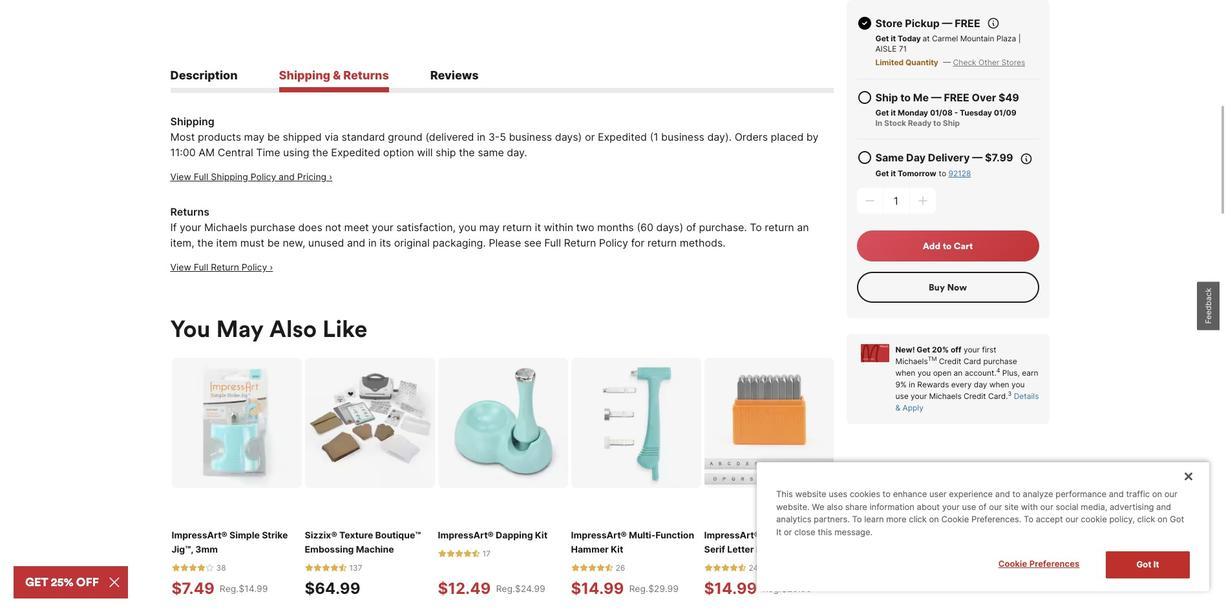 Task type: vqa. For each thing, say whether or not it's contained in the screenshot.
Reviews
yes



Task type: describe. For each thing, give the bounding box(es) containing it.
01/09
[[994, 108, 1017, 118]]

aisle
[[876, 44, 897, 54]]

serif
[[704, 544, 725, 555]]

your inside 4 plus, earn 9% in rewards every day when you use your michaels credit card.
[[911, 392, 927, 401]]

tuesday
[[960, 108, 992, 118]]

got inside button
[[1137, 560, 1152, 570]]

01/08
[[930, 108, 953, 118]]

your inside your first michaels
[[964, 345, 980, 355]]

site
[[1005, 502, 1019, 513]]

and up site
[[995, 490, 1010, 500]]

michaels inside your first michaels
[[896, 357, 928, 367]]

reg.$14.99
[[220, 584, 268, 595]]

got inside this website uses cookies to enhance user experience and to analyze performance and traffic on our website. we also share information about your use of our site with our social media, advertising and analytics partners. to learn more click on cookie preferences. to accept our cookie policy, click on got it or close this message.
[[1170, 515, 1184, 525]]

limited quantity — check other stores
[[876, 58, 1025, 67]]

to up site
[[1013, 490, 1021, 500]]

$14.99 reg.$29.99 for impressart® multi-function hammer kit 'image' on the bottom of page
[[571, 580, 679, 598]]

your inside this website uses cookies to enhance user experience and to analyze performance and traffic on our website. we also share information about your use of our site with our social media, advertising and analytics partners. to learn more click on cookie preferences. to accept our cookie policy, click on got it or close this message.
[[942, 502, 960, 513]]

reg.$29.99 for impressart® uppercase sans serif letter metal stamp set image
[[762, 584, 812, 595]]

user
[[930, 490, 947, 500]]

it for monday
[[891, 108, 896, 118]]

me
[[913, 91, 929, 104]]

you may also like
[[170, 314, 367, 344]]

our right traffic
[[1165, 490, 1178, 500]]

two
[[576, 221, 594, 234]]

central
[[218, 146, 253, 159]]

stock
[[884, 118, 906, 128]]

embossing
[[305, 544, 354, 555]]

card.
[[988, 392, 1008, 401]]

reviews
[[430, 68, 479, 82]]

plcc card logo image
[[861, 345, 889, 363]]

policy for ›
[[242, 262, 267, 273]]

get up tm
[[917, 345, 930, 355]]

got it
[[1137, 560, 1159, 570]]

— up carmel
[[942, 17, 953, 30]]

3-
[[488, 130, 500, 143]]

1 horizontal spatial the
[[312, 146, 328, 159]]

now
[[947, 282, 967, 293]]

credit inside 4 plus, earn 9% in rewards every day when you use your michaels credit card.
[[964, 392, 986, 401]]

2 vertical spatial shipping
[[211, 171, 248, 182]]

buy now
[[929, 282, 967, 293]]

$49
[[999, 91, 1019, 104]]

0 horizontal spatial ›
[[270, 262, 273, 273]]

placed
[[771, 130, 804, 143]]

traffic
[[1126, 490, 1150, 500]]

you
[[170, 314, 210, 344]]

2 horizontal spatial return
[[765, 221, 794, 234]]

0 vertical spatial tabler image
[[987, 17, 1000, 30]]

an inside returns if your michaels purchase does not meet your satisfaction, you may return it within two months (60 days) of purchase. to return an item, the item must be new, unused and in its original packaging. please see full return policy for return methods.
[[797, 221, 809, 234]]

policy for and
[[251, 171, 276, 182]]

item,
[[170, 236, 194, 249]]

website.
[[776, 502, 810, 513]]

months
[[597, 221, 634, 234]]

cookie preferences
[[999, 559, 1080, 570]]

got it button
[[1106, 552, 1190, 579]]

0 horizontal spatial &
[[333, 68, 341, 82]]

this
[[818, 527, 832, 538]]

$12.49
[[438, 580, 491, 598]]

policy inside returns if your michaels purchase does not meet your satisfaction, you may return it within two months (60 days) of purchase. to return an item, the item must be new, unused and in its original packaging. please see full return policy for return methods.
[[599, 236, 628, 249]]

impressart® simple strike jig™, 3mm image
[[172, 358, 302, 489]]

3mm
[[195, 544, 218, 555]]

purchase.
[[699, 221, 747, 234]]

michaels inside returns if your michaels purchase does not meet your satisfaction, you may return it within two months (60 days) of purchase. to return an item, the item must be new, unused and in its original packaging. please see full return policy for return methods.
[[204, 221, 247, 234]]

share
[[845, 502, 867, 513]]

texture
[[339, 530, 373, 541]]

most
[[170, 130, 195, 143]]

simple
[[230, 530, 260, 541]]

$7.49
[[172, 580, 214, 598]]

full inside returns if your michaels purchase does not meet your satisfaction, you may return it within two months (60 days) of purchase. to return an item, the item must be new, unused and in its original packaging. please see full return policy for return methods.
[[544, 236, 561, 249]]

impressart® uppercase sans serif letter metal stamp set link
[[704, 529, 835, 557]]

check
[[953, 58, 977, 67]]

cookie preferences button
[[983, 552, 1096, 578]]

get for get it tomorrow to 92128
[[876, 169, 889, 178]]

buy
[[929, 282, 945, 293]]

advertising
[[1110, 502, 1154, 513]]

same
[[876, 151, 904, 164]]

1 horizontal spatial return
[[648, 236, 677, 249]]

view full shipping policy and pricing › link
[[170, 171, 332, 182]]

about
[[917, 502, 940, 513]]

it for today
[[891, 34, 896, 43]]

strike
[[262, 530, 288, 541]]

analytics
[[776, 515, 812, 525]]

— right me
[[931, 91, 942, 104]]

credit inside tm credit card purchase when you open an account.
[[939, 357, 962, 367]]

and up advertising
[[1109, 490, 1124, 500]]

impressart® inside impressart® uppercase sans serif letter metal stamp set
[[704, 530, 760, 541]]

be inside returns if your michaels purchase does not meet your satisfaction, you may return it within two months (60 days) of purchase. to return an item, the item must be new, unused and in its original packaging. please see full return policy for return methods.
[[267, 236, 280, 249]]

shipped
[[283, 130, 322, 143]]

0 vertical spatial kit
[[535, 530, 548, 541]]

details & apply link
[[896, 392, 1039, 413]]

preferences
[[1030, 559, 1080, 570]]

days) inside returns if your michaels purchase does not meet your satisfaction, you may return it within two months (60 days) of purchase. to return an item, the item must be new, unused and in its original packaging. please see full return policy for return methods.
[[656, 221, 683, 234]]

pickup
[[905, 17, 940, 30]]

1 vertical spatial expedited
[[331, 146, 380, 159]]

like
[[323, 314, 367, 344]]

we
[[812, 502, 825, 513]]

tm credit card purchase when you open an account.
[[896, 356, 1017, 378]]

plaza
[[997, 34, 1016, 43]]

impressart® for $14.99
[[571, 530, 627, 541]]

17
[[483, 549, 491, 559]]

shipping & returns tab panel
[[170, 114, 834, 274]]

of inside this website uses cookies to enhance user experience and to analyze performance and traffic on our website. we also share information about your use of our site with our social media, advertising and analytics partners. to learn more click on cookie preferences. to accept our cookie policy, click on got it or close this message.
[[979, 502, 987, 513]]

mountain
[[960, 34, 995, 43]]

tabler image for same day delivery — $7.99
[[857, 150, 872, 165]]

via
[[325, 130, 339, 143]]

impressart® dapping kit
[[438, 530, 548, 541]]

view for view full return policy ›
[[170, 262, 191, 273]]

cart
[[954, 240, 973, 252]]

tab list containing description
[[170, 68, 834, 93]]

ship
[[436, 146, 456, 159]]

0 horizontal spatial return
[[211, 262, 239, 273]]

38
[[216, 563, 226, 573]]

carmel
[[932, 34, 958, 43]]

26
[[616, 563, 625, 573]]

close
[[794, 527, 815, 538]]

our up accept
[[1040, 502, 1054, 513]]

same day delivery — $7.99
[[876, 151, 1013, 164]]

description
[[170, 68, 238, 82]]

see
[[524, 236, 542, 249]]

impressart® multi-function hammer kit link
[[571, 529, 702, 557]]

add to cart
[[923, 240, 973, 252]]

within
[[544, 221, 573, 234]]

your right if at the left of page
[[180, 221, 201, 234]]

when inside tm credit card purchase when you open an account.
[[896, 368, 916, 378]]

and right advertising
[[1157, 502, 1171, 513]]

stamp
[[783, 544, 812, 555]]

71
[[899, 44, 907, 54]]

or inside this website uses cookies to enhance user experience and to analyze performance and traffic on our website. we also share information about your use of our site with our social media, advertising and analytics partners. to learn more click on cookie preferences. to accept our cookie policy, click on got it or close this message.
[[784, 527, 792, 538]]

ship inside get it monday 01/08 - tuesday 01/09 in stock ready to ship
[[943, 118, 960, 128]]

1 vertical spatial free
[[944, 91, 970, 104]]

days) inside shipping most products may be shipped via standard ground (delivered in 3-5 business days) or expedited (1 business day). orders placed by 11:00 am central time using the expedited option will ship the same day.
[[555, 130, 582, 143]]

full for view full shipping policy and pricing ›
[[194, 171, 208, 182]]

in inside shipping most products may be shipped via standard ground (delivered in 3-5 business days) or expedited (1 business day). orders placed by 11:00 am central time using the expedited option will ship the same day.
[[477, 130, 486, 143]]

shipping for most
[[170, 115, 214, 128]]

1 click from the left
[[909, 515, 927, 525]]

please
[[489, 236, 521, 249]]

& inside 3 details & apply
[[896, 403, 901, 413]]

— left $7.99 on the right top of page
[[972, 151, 983, 164]]

$14.99 for impressart® uppercase sans serif letter metal stamp set image
[[704, 580, 757, 598]]

use inside this website uses cookies to enhance user experience and to analyze performance and traffic on our website. we also share information about your use of our site with our social media, advertising and analytics partners. to learn more click on cookie preferences. to accept our cookie policy, click on got it or close this message.
[[962, 502, 976, 513]]



Task type: locate. For each thing, give the bounding box(es) containing it.
0 vertical spatial credit
[[939, 357, 962, 367]]

our down social
[[1066, 515, 1079, 525]]

& up via
[[333, 68, 341, 82]]

use down the experience
[[962, 502, 976, 513]]

0 horizontal spatial kit
[[535, 530, 548, 541]]

must
[[240, 236, 264, 249]]

or down analytics
[[784, 527, 792, 538]]

view down 11:00
[[170, 171, 191, 182]]

cookie inside this website uses cookies to enhance user experience and to analyze performance and traffic on our website. we also share information about your use of our site with our social media, advertising and analytics partners. to learn more click on cookie preferences. to accept our cookie policy, click on got it or close this message.
[[942, 515, 969, 525]]

1 horizontal spatial return
[[564, 236, 596, 249]]

0 horizontal spatial return
[[503, 221, 532, 234]]

0 vertical spatial view
[[170, 171, 191, 182]]

1 vertical spatial got
[[1137, 560, 1152, 570]]

2 reg.$29.99 from the left
[[762, 584, 812, 595]]

click
[[909, 515, 927, 525], [1137, 515, 1155, 525]]

2 horizontal spatial to
[[1024, 515, 1034, 525]]

4 impressart® from the left
[[704, 530, 760, 541]]

1 view from the top
[[170, 171, 191, 182]]

unused
[[308, 236, 344, 249]]

meet
[[344, 221, 369, 234]]

$14.99 down 26
[[571, 580, 624, 598]]

may inside returns if your michaels purchase does not meet your satisfaction, you may return it within two months (60 days) of purchase. to return an item, the item must be new, unused and in its original packaging. please see full return policy for return methods.
[[479, 221, 500, 234]]

ship down '-'
[[943, 118, 960, 128]]

to down 'same day delivery — $7.99'
[[939, 169, 946, 178]]

open
[[933, 368, 952, 378]]

you up 3
[[1012, 380, 1025, 390]]

may
[[216, 314, 264, 344]]

0 vertical spatial shipping
[[279, 68, 330, 82]]

website
[[795, 490, 827, 500]]

0 horizontal spatial $14.99
[[571, 580, 624, 598]]

of up methods.
[[686, 221, 696, 234]]

shipping inside shipping most products may be shipped via standard ground (delivered in 3-5 business days) or expedited (1 business day). orders placed by 11:00 am central time using the expedited option will ship the same day.
[[170, 115, 214, 128]]

does
[[298, 221, 322, 234]]

11:00
[[170, 146, 196, 159]]

2 $14.99 reg.$29.99 from the left
[[704, 580, 812, 598]]

1 horizontal spatial got
[[1170, 515, 1184, 525]]

shipping up most on the top of the page
[[170, 115, 214, 128]]

2 vertical spatial you
[[1012, 380, 1025, 390]]

1 vertical spatial returns
[[170, 205, 209, 218]]

1 horizontal spatial returns
[[343, 68, 389, 82]]

1 business from the left
[[509, 130, 552, 143]]

0 horizontal spatial an
[[797, 221, 809, 234]]

1 horizontal spatial to
[[852, 515, 862, 525]]

purchase up must
[[250, 221, 295, 234]]

get it monday 01/08 - tuesday 01/09 in stock ready to ship
[[876, 108, 1017, 128]]

got up got it button
[[1170, 515, 1184, 525]]

1 horizontal spatial it
[[1154, 560, 1159, 570]]

1 impressart® from the left
[[172, 530, 227, 541]]

return down (60
[[648, 236, 677, 249]]

impressart® inside impressart® multi-function hammer kit
[[571, 530, 627, 541]]

|
[[1019, 34, 1021, 43]]

with
[[1021, 502, 1038, 513]]

in left 3-
[[477, 130, 486, 143]]

it inside returns if your michaels purchase does not meet your satisfaction, you may return it within two months (60 days) of purchase. to return an item, the item must be new, unused and in its original packaging. please see full return policy for return methods.
[[535, 221, 541, 234]]

impressart® inside impressart® simple strike jig™, 3mm
[[172, 530, 227, 541]]

our up the preferences.
[[989, 502, 1002, 513]]

expedited left (1
[[598, 130, 647, 143]]

2 horizontal spatial you
[[1012, 380, 1025, 390]]

click down advertising
[[1137, 515, 1155, 525]]

reg.$29.99 down stamp
[[762, 584, 812, 595]]

tm
[[928, 356, 937, 363]]

use inside 4 plus, earn 9% in rewards every day when you use your michaels credit card.
[[896, 392, 909, 401]]

on right policy,
[[1158, 515, 1168, 525]]

be up time
[[267, 130, 280, 143]]

1 horizontal spatial &
[[896, 403, 901, 413]]

or left (1
[[585, 130, 595, 143]]

cookies
[[850, 490, 880, 500]]

1 horizontal spatial reg.$29.99
[[762, 584, 812, 595]]

of inside returns if your michaels purchase does not meet your satisfaction, you may return it within two months (60 days) of purchase. to return an item, the item must be new, unused and in its original packaging. please see full return policy for return methods.
[[686, 221, 696, 234]]

2 vertical spatial tabler image
[[857, 150, 872, 165]]

0 horizontal spatial use
[[896, 392, 909, 401]]

(60
[[637, 221, 654, 234]]

uppercase
[[762, 530, 810, 541]]

performance
[[1056, 490, 1107, 500]]

this website uses cookies to enhance user experience and to analyze performance and traffic on our website. we also share information about your use of our site with our social media, advertising and analytics partners. to learn more click on cookie preferences. to accept our cookie policy, click on got it or close this message.
[[776, 490, 1184, 538]]

0 vertical spatial you
[[459, 221, 476, 234]]

0 vertical spatial return
[[564, 236, 596, 249]]

enhance
[[893, 490, 927, 500]]

may up please
[[479, 221, 500, 234]]

1 horizontal spatial you
[[918, 368, 931, 378]]

or inside shipping most products may be shipped via standard ground (delivered in 3-5 business days) or expedited (1 business day). orders placed by 11:00 am central time using the expedited option will ship the same day.
[[585, 130, 595, 143]]

1 vertical spatial purchase
[[983, 357, 1017, 367]]

kit up 26
[[611, 544, 623, 555]]

sans
[[812, 530, 834, 541]]

2 impressart® from the left
[[438, 530, 494, 541]]

1 vertical spatial return
[[211, 262, 239, 273]]

option
[[383, 146, 414, 159]]

reg.$29.99 for impressart® multi-function hammer kit 'image' on the bottom of page
[[629, 584, 679, 595]]

time
[[256, 146, 280, 159]]

be inside shipping most products may be shipped via standard ground (delivered in 3-5 business days) or expedited (1 business day). orders placed by 11:00 am central time using the expedited option will ship the same day.
[[267, 130, 280, 143]]

get for get it today at carmel mountain plaza | aisle 71
[[876, 34, 889, 43]]

full down the within
[[544, 236, 561, 249]]

may inside shipping most products may be shipped via standard ground (delivered in 3-5 business days) or expedited (1 business day). orders placed by 11:00 am central time using the expedited option will ship the same day.
[[244, 130, 264, 143]]

1 horizontal spatial or
[[784, 527, 792, 538]]

1 vertical spatial view
[[170, 262, 191, 273]]

3 details & apply
[[896, 391, 1039, 413]]

add
[[923, 240, 941, 252]]

day.
[[507, 146, 527, 159]]

return
[[503, 221, 532, 234], [765, 221, 794, 234], [648, 236, 677, 249]]

shipping for &
[[279, 68, 330, 82]]

cookie down the experience
[[942, 515, 969, 525]]

to down the share
[[852, 515, 862, 525]]

0 horizontal spatial or
[[585, 130, 595, 143]]

0 vertical spatial free
[[955, 17, 980, 30]]

it inside get it today at carmel mountain plaza | aisle 71
[[891, 34, 896, 43]]

2 business from the left
[[661, 130, 705, 143]]

be left new,
[[267, 236, 280, 249]]

1 horizontal spatial credit
[[964, 392, 986, 401]]

1 horizontal spatial an
[[954, 368, 963, 378]]

standard
[[342, 130, 385, 143]]

use down 9%
[[896, 392, 909, 401]]

get down "same"
[[876, 169, 889, 178]]

hammer
[[571, 544, 609, 555]]

return
[[564, 236, 596, 249], [211, 262, 239, 273]]

1 $14.99 from the left
[[571, 580, 624, 598]]

0 vertical spatial when
[[896, 368, 916, 378]]

card
[[964, 357, 981, 367]]

you up 'rewards'
[[918, 368, 931, 378]]

9%
[[896, 380, 907, 390]]

your
[[180, 221, 201, 234], [372, 221, 394, 234], [964, 345, 980, 355], [911, 392, 927, 401], [942, 502, 960, 513]]

view for view full shipping policy and pricing ›
[[170, 171, 191, 182]]

purchase inside returns if your michaels purchase does not meet your satisfaction, you may return it within two months (60 days) of purchase. to return an item, the item must be new, unused and in its original packaging. please see full return policy for return methods.
[[250, 221, 295, 234]]

1 horizontal spatial when
[[990, 380, 1009, 390]]

your down user
[[942, 502, 960, 513]]

it up stock
[[891, 108, 896, 118]]

open samedaydelivery details modal image
[[1020, 153, 1033, 165]]

2 horizontal spatial the
[[459, 146, 475, 159]]

impressart®
[[172, 530, 227, 541], [438, 530, 494, 541], [571, 530, 627, 541], [704, 530, 760, 541]]

in right 9%
[[909, 380, 915, 390]]

if
[[170, 221, 177, 234]]

1 vertical spatial cookie
[[999, 559, 1027, 570]]

and
[[279, 171, 295, 182], [347, 236, 365, 249], [995, 490, 1010, 500], [1109, 490, 1124, 500], [1157, 502, 1171, 513]]

expedited down standard
[[331, 146, 380, 159]]

return down two
[[564, 236, 596, 249]]

your up card
[[964, 345, 980, 355]]

store
[[876, 17, 903, 30]]

2 vertical spatial policy
[[242, 262, 267, 273]]

impressart® multi-function hammer kit image
[[571, 358, 702, 489]]

to inside returns if your michaels purchase does not meet your satisfaction, you may return it within two months (60 days) of purchase. to return an item, the item must be new, unused and in its original packaging. please see full return policy for return methods.
[[750, 221, 762, 234]]

impressart® uppercase sans serif letter metal stamp set image
[[704, 358, 835, 489]]

jig™,
[[172, 544, 193, 555]]

on right traffic
[[1152, 490, 1162, 500]]

today
[[898, 34, 921, 43]]

returns up standard
[[343, 68, 389, 82]]

you up 'packaging.'
[[459, 221, 476, 234]]

return up please
[[503, 221, 532, 234]]

boutique™
[[375, 530, 421, 541]]

the right ship
[[459, 146, 475, 159]]

day).
[[707, 130, 732, 143]]

0 vertical spatial got
[[1170, 515, 1184, 525]]

1 horizontal spatial ›
[[329, 171, 332, 182]]

impressart® up hammer
[[571, 530, 627, 541]]

cookie inside button
[[999, 559, 1027, 570]]

and left pricing
[[279, 171, 295, 182]]

$14.99 reg.$29.99 down the 24
[[704, 580, 812, 598]]

›
[[329, 171, 332, 182], [270, 262, 273, 273]]

0 horizontal spatial of
[[686, 221, 696, 234]]

tab list
[[170, 68, 834, 93]]

purchase
[[250, 221, 295, 234], [983, 357, 1017, 367]]

1 vertical spatial full
[[544, 236, 561, 249]]

0 vertical spatial be
[[267, 130, 280, 143]]

$14.99 reg.$29.99 down 26
[[571, 580, 679, 598]]

returns up if at the left of page
[[170, 205, 209, 218]]

to down 01/08
[[933, 118, 941, 128]]

2 horizontal spatial in
[[909, 380, 915, 390]]

0 horizontal spatial may
[[244, 130, 264, 143]]

media,
[[1081, 502, 1108, 513]]

0 vertical spatial policy
[[251, 171, 276, 182]]

in inside returns if your michaels purchase does not meet your satisfaction, you may return it within two months (60 days) of purchase. to return an item, the item must be new, unused and in its original packaging. please see full return policy for return methods.
[[368, 236, 377, 249]]

ground
[[388, 130, 423, 143]]

get for get it monday 01/08 - tuesday 01/09 in stock ready to ship
[[876, 108, 889, 118]]

1 vertical spatial in
[[368, 236, 377, 249]]

1 horizontal spatial kit
[[611, 544, 623, 555]]

0 horizontal spatial got
[[1137, 560, 1152, 570]]

add to cart button
[[857, 231, 1039, 262]]

an inside tm credit card purchase when you open an account.
[[954, 368, 963, 378]]

0 horizontal spatial days)
[[555, 130, 582, 143]]

1 be from the top
[[267, 130, 280, 143]]

0 vertical spatial an
[[797, 221, 809, 234]]

1 vertical spatial use
[[962, 502, 976, 513]]

$7.99
[[985, 151, 1013, 164]]

0 horizontal spatial ship
[[876, 91, 898, 104]]

1 horizontal spatial use
[[962, 502, 976, 513]]

1 horizontal spatial purchase
[[983, 357, 1017, 367]]

in inside 4 plus, earn 9% in rewards every day when you use your michaels credit card.
[[909, 380, 915, 390]]

— left check
[[943, 58, 951, 67]]

policy down time
[[251, 171, 276, 182]]

shipping down central
[[211, 171, 248, 182]]

it down "same"
[[891, 169, 896, 178]]

1 vertical spatial shipping
[[170, 115, 214, 128]]

get it today at carmel mountain plaza | aisle 71
[[876, 34, 1021, 54]]

1 horizontal spatial $14.99 reg.$29.99
[[704, 580, 812, 598]]

$14.99 down the 24
[[704, 580, 757, 598]]

full down am
[[194, 171, 208, 182]]

0 vertical spatial ›
[[329, 171, 332, 182]]

policy down must
[[242, 262, 267, 273]]

impressart® multi-function hammer kit
[[571, 530, 694, 555]]

to right add
[[943, 240, 952, 252]]

return right purchase.
[[765, 221, 794, 234]]

you inside returns if your michaels purchase does not meet your satisfaction, you may return it within two months (60 days) of purchase. to return an item, the item must be new, unused and in its original packaging. please see full return policy for return methods.
[[459, 221, 476, 234]]

0 vertical spatial in
[[477, 130, 486, 143]]

letter
[[727, 544, 754, 555]]

get up in at the top of the page
[[876, 108, 889, 118]]

1 horizontal spatial of
[[979, 502, 987, 513]]

reg.$24.99
[[496, 584, 545, 595]]

michaels up 'item'
[[204, 221, 247, 234]]

purchase inside tm credit card purchase when you open an account.
[[983, 357, 1017, 367]]

the left 'item'
[[197, 236, 213, 249]]

it down advertising
[[1154, 560, 1159, 570]]

same
[[478, 146, 504, 159]]

at
[[923, 34, 930, 43]]

ship
[[876, 91, 898, 104], [943, 118, 960, 128]]

policy down months
[[599, 236, 628, 249]]

to right purchase.
[[750, 221, 762, 234]]

off
[[951, 345, 962, 355]]

1 vertical spatial or
[[784, 527, 792, 538]]

1 vertical spatial of
[[979, 502, 987, 513]]

its
[[380, 236, 391, 249]]

it inside get it monday 01/08 - tuesday 01/09 in stock ready to ship
[[891, 108, 896, 118]]

view down item,
[[170, 262, 191, 273]]

new! get 20% off
[[896, 345, 962, 355]]

1 horizontal spatial cookie
[[999, 559, 1027, 570]]

get up "aisle"
[[876, 34, 889, 43]]

and inside returns if your michaels purchase does not meet your satisfaction, you may return it within two months (60 days) of purchase. to return an item, the item must be new, unused and in its original packaging. please see full return policy for return methods.
[[347, 236, 365, 249]]

pricing
[[297, 171, 327, 182]]

1 horizontal spatial business
[[661, 130, 705, 143]]

cookie left preferences
[[999, 559, 1027, 570]]

you
[[459, 221, 476, 234], [918, 368, 931, 378], [1012, 380, 1025, 390]]

when up card.
[[990, 380, 1009, 390]]

to up information
[[883, 490, 891, 500]]

may up time
[[244, 130, 264, 143]]

delivery
[[928, 151, 970, 164]]

sizzix® texture boutique™ embossing machine image
[[305, 358, 435, 489]]

impressart® for $7.49
[[172, 530, 227, 541]]

2 horizontal spatial michaels
[[929, 392, 962, 401]]

you inside 4 plus, earn 9% in rewards every day when you use your michaels credit card.
[[1012, 380, 1025, 390]]

return inside returns if your michaels purchase does not meet your satisfaction, you may return it within two months (60 days) of purchase. to return an item, the item must be new, unused and in its original packaging. please see full return policy for return methods.
[[564, 236, 596, 249]]

reg.$29.99 down impressart® multi-function hammer kit link
[[629, 584, 679, 595]]

1 vertical spatial when
[[990, 380, 1009, 390]]

tabler image
[[987, 17, 1000, 30], [857, 90, 872, 105], [857, 150, 872, 165]]

your up apply at bottom right
[[911, 392, 927, 401]]

machine
[[356, 544, 394, 555]]

0 vertical spatial &
[[333, 68, 341, 82]]

impressart® up 3mm
[[172, 530, 227, 541]]

2 vertical spatial michaels
[[929, 392, 962, 401]]

0 horizontal spatial reg.$29.99
[[629, 584, 679, 595]]

and down "meet"
[[347, 236, 365, 249]]

24
[[749, 563, 758, 573]]

0 vertical spatial ship
[[876, 91, 898, 104]]

using
[[283, 146, 309, 159]]

to inside get it monday 01/08 - tuesday 01/09 in stock ready to ship
[[933, 118, 941, 128]]

when
[[896, 368, 916, 378], [990, 380, 1009, 390]]

1 vertical spatial michaels
[[896, 357, 928, 367]]

1 vertical spatial may
[[479, 221, 500, 234]]

shipping up shipped
[[279, 68, 330, 82]]

1 horizontal spatial expedited
[[598, 130, 647, 143]]

0 vertical spatial use
[[896, 392, 909, 401]]

for
[[631, 236, 645, 249]]

2 vertical spatial full
[[194, 262, 208, 273]]

orders
[[735, 130, 768, 143]]

1 vertical spatial ship
[[943, 118, 960, 128]]

returns inside returns if your michaels purchase does not meet your satisfaction, you may return it within two months (60 days) of purchase. to return an item, the item must be new, unused and in its original packaging. please see full return policy for return methods.
[[170, 205, 209, 218]]

am
[[199, 146, 215, 159]]

over
[[972, 91, 996, 104]]

kit right dapping
[[535, 530, 548, 541]]

you inside tm credit card purchase when you open an account.
[[918, 368, 931, 378]]

0 vertical spatial full
[[194, 171, 208, 182]]

your first michaels
[[896, 345, 997, 367]]

impressart® for $12.49
[[438, 530, 494, 541]]

it inside this website uses cookies to enhance user experience and to analyze performance and traffic on our website. we also share information about your use of our site with our social media, advertising and analytics partners. to learn more click on cookie preferences. to accept our cookie policy, click on got it or close this message.
[[776, 527, 782, 538]]

0 horizontal spatial michaels
[[204, 221, 247, 234]]

$64.99 link
[[305, 580, 435, 613]]

impressart® dapping kit link
[[438, 529, 568, 543]]

2 click from the left
[[1137, 515, 1155, 525]]

kit inside impressart® multi-function hammer kit
[[611, 544, 623, 555]]

purchase up 4 on the right of the page
[[983, 357, 1017, 367]]

expedited
[[598, 130, 647, 143], [331, 146, 380, 159]]

0 horizontal spatial you
[[459, 221, 476, 234]]

(delivered
[[425, 130, 474, 143]]

also
[[269, 314, 317, 344]]

when inside 4 plus, earn 9% in rewards every day when you use your michaels credit card.
[[990, 380, 1009, 390]]

your up "its"
[[372, 221, 394, 234]]

the
[[312, 146, 328, 159], [459, 146, 475, 159], [197, 236, 213, 249]]

2 be from the top
[[267, 236, 280, 249]]

1 horizontal spatial may
[[479, 221, 500, 234]]

0 horizontal spatial purchase
[[250, 221, 295, 234]]

0 vertical spatial returns
[[343, 68, 389, 82]]

policy,
[[1109, 515, 1135, 525]]

0 horizontal spatial in
[[368, 236, 377, 249]]

tabler image for ship to me — free over $49
[[857, 90, 872, 105]]

it for tomorrow
[[891, 169, 896, 178]]

1 vertical spatial kit
[[611, 544, 623, 555]]

1 vertical spatial tabler image
[[857, 90, 872, 105]]

an
[[797, 221, 809, 234], [954, 368, 963, 378]]

michaels inside 4 plus, earn 9% in rewards every day when you use your michaels credit card.
[[929, 392, 962, 401]]

impressart® up the 17
[[438, 530, 494, 541]]

methods.
[[680, 236, 726, 249]]

1 vertical spatial an
[[954, 368, 963, 378]]

ia dapping block set image
[[438, 358, 568, 489]]

set
[[814, 544, 829, 555]]

ship up in at the top of the page
[[876, 91, 898, 104]]

view full return policy ›
[[170, 262, 273, 273]]

credit down day
[[964, 392, 986, 401]]

1 vertical spatial credit
[[964, 392, 986, 401]]

$14.99 for impressart® multi-function hammer kit 'image' on the bottom of page
[[571, 580, 624, 598]]

to inside 'button'
[[943, 240, 952, 252]]

sizzix® texture boutique™ embossing machine link
[[305, 529, 435, 557]]

free up mountain at the right of page
[[955, 17, 980, 30]]

michaels down new! at bottom
[[896, 357, 928, 367]]

2 $14.99 from the left
[[704, 580, 757, 598]]

0 vertical spatial of
[[686, 221, 696, 234]]

it inside button
[[1154, 560, 1159, 570]]

1 vertical spatial you
[[918, 368, 931, 378]]

full for view full return policy ›
[[194, 262, 208, 273]]

impressart® up letter
[[704, 530, 760, 541]]

& left apply at bottom right
[[896, 403, 901, 413]]

it
[[891, 34, 896, 43], [891, 108, 896, 118], [891, 169, 896, 178], [535, 221, 541, 234]]

3 impressart® from the left
[[571, 530, 627, 541]]

to down 'with'
[[1024, 515, 1034, 525]]

credit down off
[[939, 357, 962, 367]]

1 reg.$29.99 from the left
[[629, 584, 679, 595]]

it up "aisle"
[[891, 34, 896, 43]]

got down advertising
[[1137, 560, 1152, 570]]

on down about
[[929, 515, 939, 525]]

0 vertical spatial it
[[776, 527, 782, 538]]

get inside get it today at carmel mountain plaza | aisle 71
[[876, 34, 889, 43]]

0 horizontal spatial expedited
[[331, 146, 380, 159]]

full down item,
[[194, 262, 208, 273]]

Number Stepper text field
[[883, 188, 909, 214]]

view full return policy › link
[[170, 262, 273, 273]]

free up '-'
[[944, 91, 970, 104]]

$14.99 reg.$29.99 for impressart® uppercase sans serif letter metal stamp set image
[[704, 580, 812, 598]]

(1
[[650, 130, 658, 143]]

1 $14.99 reg.$29.99 from the left
[[571, 580, 679, 598]]

shipping & returns
[[279, 68, 389, 82]]

original
[[394, 236, 430, 249]]

get inside get it monday 01/08 - tuesday 01/09 in stock ready to ship
[[876, 108, 889, 118]]

1 vertical spatial days)
[[656, 221, 683, 234]]

0 vertical spatial michaels
[[204, 221, 247, 234]]

2 view from the top
[[170, 262, 191, 273]]

every
[[951, 380, 972, 390]]

to left me
[[901, 91, 911, 104]]

1 horizontal spatial in
[[477, 130, 486, 143]]

information
[[870, 502, 915, 513]]

the inside returns if your michaels purchase does not meet your satisfaction, you may return it within two months (60 days) of purchase. to return an item, the item must be new, unused and in its original packaging. please see full return policy for return methods.
[[197, 236, 213, 249]]



